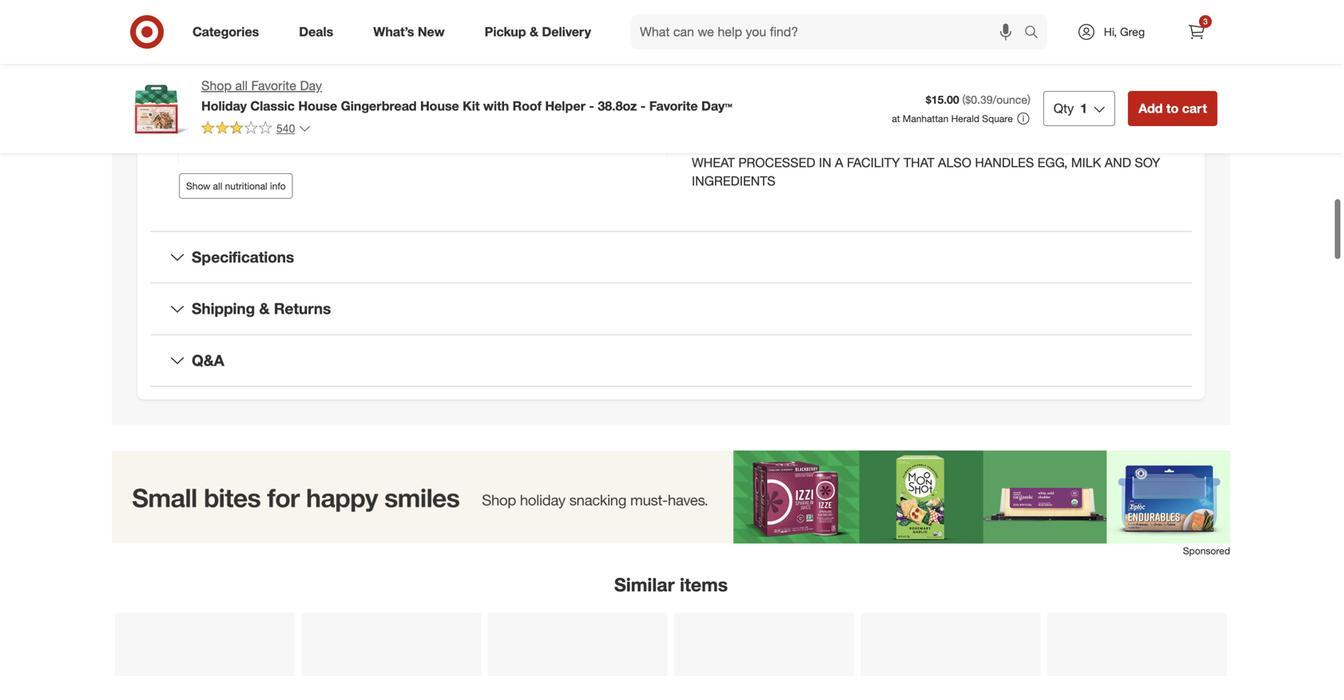 Task type: vqa. For each thing, say whether or not it's contained in the screenshot.
"AT" to the top
no



Task type: describe. For each thing, give the bounding box(es) containing it.
hi, greg
[[1104, 25, 1145, 39]]

children,
[[1026, 129, 1093, 144]]

1 0% from the top
[[634, 42, 653, 57]]

pickup
[[485, 24, 526, 40]]

handles
[[975, 147, 1034, 163]]

helper
[[545, 98, 586, 114]]

0 vertical spatial sugars
[[204, 70, 247, 86]]

1 horizontal spatial 15
[[293, 99, 307, 115]]

& for delivery
[[530, 24, 538, 40]]

qty 1
[[1054, 101, 1087, 116]]

search button
[[1017, 14, 1055, 53]]

30%
[[627, 99, 653, 115]]

similar
[[614, 566, 675, 588]]

what's new link
[[360, 14, 465, 50]]

wheat
[[692, 147, 735, 163]]

milk
[[1071, 147, 1101, 163]]

ingredients
[[692, 165, 775, 181]]

sugars 15 g
[[204, 70, 272, 86]]

also
[[938, 147, 971, 163]]

1 horizontal spatial favorite
[[649, 98, 698, 114]]

at manhattan herald square
[[892, 113, 1013, 125]]

3 link
[[1179, 14, 1214, 50]]

0 vertical spatial favorite
[[251, 78, 296, 93]]

add
[[1138, 101, 1163, 116]]

protein 1 g
[[204, 128, 266, 143]]

contains
[[1096, 129, 1159, 144]]

0 horizontal spatial 15
[[250, 70, 264, 86]]

What can we help you find? suggestions appear below search field
[[630, 14, 1028, 50]]

at
[[892, 113, 900, 125]]

day™
[[701, 98, 732, 114]]

items
[[680, 566, 728, 588]]

(
[[962, 93, 965, 107]]

1 vertical spatial sugars
[[247, 99, 289, 115]]

all for shop
[[235, 78, 248, 93]]

processed
[[738, 147, 815, 163]]

1 for qty 1
[[1080, 101, 1087, 116]]

show
[[186, 172, 210, 184]]

and
[[1105, 147, 1131, 163]]

add to cart button
[[1128, 91, 1217, 126]]

allergens & warnings: choking warning not recommended for small children, contains wheat processed in a facility that also handles egg, milk and soy ingredients
[[692, 105, 1160, 181]]

sponsored
[[1183, 537, 1230, 549]]

$0.39
[[965, 93, 993, 107]]

$15.00 ( $0.39 /ounce )
[[926, 93, 1030, 107]]

categories link
[[179, 14, 279, 50]]

greg
[[1120, 25, 1145, 39]]

$15.00
[[926, 93, 959, 107]]

info
[[270, 172, 286, 184]]

show all nutritional info
[[186, 172, 286, 184]]

carbohydrate
[[236, 13, 320, 29]]

day
[[300, 78, 322, 93]]

total carbohydrate 23
[[204, 13, 338, 29]]

hi,
[[1104, 25, 1117, 39]]

herald
[[951, 113, 979, 125]]

with
[[483, 98, 509, 114]]

egg,
[[1038, 147, 1068, 163]]

shipping
[[192, 292, 255, 310]]

to
[[1166, 101, 1179, 116]]

warnings:
[[765, 105, 825, 121]]

specifications
[[192, 240, 294, 258]]

shipping & returns button
[[150, 276, 1192, 327]]

what's
[[373, 24, 414, 40]]

qty
[[1054, 101, 1074, 116]]

/ounce
[[993, 93, 1027, 107]]

holiday
[[201, 98, 247, 114]]

square
[[982, 113, 1013, 125]]

new
[[418, 24, 445, 40]]

returns
[[274, 292, 331, 310]]

cart
[[1182, 101, 1207, 116]]

kit
[[463, 98, 480, 114]]

small
[[981, 129, 1022, 144]]

show all nutritional info button
[[179, 166, 293, 191]]

categories
[[193, 24, 259, 40]]

search
[[1017, 26, 1055, 41]]

similar items region
[[112, 443, 1230, 677]]



Task type: locate. For each thing, give the bounding box(es) containing it.
& up warning
[[752, 105, 761, 121]]

1 vertical spatial all
[[213, 172, 222, 184]]

g for sugars 15 g
[[264, 70, 272, 86]]

0 vertical spatial all
[[235, 78, 248, 93]]

2 horizontal spatial &
[[752, 105, 761, 121]]

- right 38.8oz
[[640, 98, 646, 114]]

& right pickup
[[530, 24, 538, 40]]

choking
[[692, 129, 751, 144]]

in
[[819, 147, 831, 163]]

23
[[323, 13, 338, 29]]

1 vertical spatial g
[[307, 99, 315, 115]]

total
[[204, 13, 233, 29]]

1 horizontal spatial 1
[[1080, 101, 1087, 116]]

38.8oz
[[598, 98, 637, 114]]

15 up added sugars 15 g
[[250, 70, 264, 86]]

& left returns in the top left of the page
[[259, 292, 270, 310]]

recommended
[[847, 129, 948, 144]]

shipping & returns
[[192, 292, 331, 310]]

& inside pickup & delivery link
[[530, 24, 538, 40]]

g down day
[[307, 99, 315, 115]]

-
[[589, 98, 594, 114], [640, 98, 646, 114]]

540 link
[[201, 121, 311, 139]]

classic
[[250, 98, 295, 114]]

for
[[951, 129, 977, 144]]

2 vertical spatial &
[[259, 292, 270, 310]]

1 horizontal spatial &
[[530, 24, 538, 40]]

shop
[[201, 78, 232, 93]]

all inside button
[[213, 172, 222, 184]]

0%
[[634, 42, 653, 57], [634, 156, 653, 172]]

q&a button
[[150, 327, 1192, 378]]

15
[[250, 70, 264, 86], [293, 99, 307, 115]]

facility
[[847, 147, 900, 163]]

g for protein 1 g
[[258, 128, 266, 143]]

g left 540
[[258, 128, 266, 143]]

1 vertical spatial favorite
[[649, 98, 698, 114]]

g
[[264, 70, 272, 86], [307, 99, 315, 115], [258, 128, 266, 143]]

all right show
[[213, 172, 222, 184]]

not
[[818, 129, 844, 144]]

& for returns
[[259, 292, 270, 310]]

1 vertical spatial 15
[[293, 99, 307, 115]]

nutritional
[[225, 172, 267, 184]]

3
[[1203, 16, 1208, 26]]

specifications button
[[150, 224, 1192, 275]]

1 vertical spatial &
[[752, 105, 761, 121]]

8%
[[634, 13, 653, 29]]

& inside "shipping & returns" dropdown button
[[259, 292, 270, 310]]

0 vertical spatial g
[[264, 70, 272, 86]]

0 vertical spatial 15
[[250, 70, 264, 86]]

0 vertical spatial 1
[[1080, 101, 1087, 116]]

q&a
[[192, 343, 224, 362]]

sugars up the 540 link
[[247, 99, 289, 115]]

0 horizontal spatial -
[[589, 98, 594, 114]]

0% down 30%
[[634, 156, 653, 172]]

similar items
[[614, 566, 728, 588]]

house down day
[[298, 98, 337, 114]]

that
[[904, 147, 934, 163]]

1 horizontal spatial all
[[235, 78, 248, 93]]

all inside "shop all favorite day holiday classic house gingerbread house kit with roof helper - 38.8oz - favorite day™"
[[235, 78, 248, 93]]

2 vertical spatial g
[[258, 128, 266, 143]]

soy
[[1135, 147, 1160, 163]]

added
[[204, 99, 243, 115]]

add to cart
[[1138, 101, 1207, 116]]

0% down 8%
[[634, 42, 653, 57]]

favorite left "day™"
[[649, 98, 698, 114]]

protein
[[204, 128, 248, 143]]

deals
[[299, 24, 333, 40]]

gingerbread
[[341, 98, 417, 114]]

1 horizontal spatial house
[[420, 98, 459, 114]]

allergens
[[692, 105, 749, 121]]

0 horizontal spatial 1
[[251, 128, 258, 143]]

a
[[835, 147, 843, 163]]

0 horizontal spatial &
[[259, 292, 270, 310]]

1 house from the left
[[298, 98, 337, 114]]

pickup & delivery
[[485, 24, 591, 40]]

1
[[1080, 101, 1087, 116], [251, 128, 258, 143]]

favorite up classic
[[251, 78, 296, 93]]

deals link
[[285, 14, 353, 50]]

1 right qty
[[1080, 101, 1087, 116]]

- left 38.8oz
[[589, 98, 594, 114]]

0 horizontal spatial all
[[213, 172, 222, 184]]

1 - from the left
[[589, 98, 594, 114]]

0 horizontal spatial favorite
[[251, 78, 296, 93]]

15 down day
[[293, 99, 307, 115]]

all
[[235, 78, 248, 93], [213, 172, 222, 184]]

sugars up the holiday
[[204, 70, 247, 86]]

roof
[[513, 98, 542, 114]]

)
[[1027, 93, 1030, 107]]

2 - from the left
[[640, 98, 646, 114]]

all right shop
[[235, 78, 248, 93]]

added sugars 15 g
[[204, 99, 315, 115]]

shop all favorite day holiday classic house gingerbread house kit with roof helper - 38.8oz - favorite day™
[[201, 78, 732, 114]]

2 house from the left
[[420, 98, 459, 114]]

manhattan
[[903, 113, 949, 125]]

house left kit on the left top of the page
[[420, 98, 459, 114]]

warning
[[754, 129, 814, 144]]

& for warnings:
[[752, 105, 761, 121]]

delivery
[[542, 24, 591, 40]]

1 vertical spatial 0%
[[634, 156, 653, 172]]

&
[[530, 24, 538, 40], [752, 105, 761, 121], [259, 292, 270, 310]]

what's new
[[373, 24, 445, 40]]

2 0% from the top
[[634, 156, 653, 172]]

540
[[276, 121, 295, 135]]

0 vertical spatial &
[[530, 24, 538, 40]]

image of holiday classic house gingerbread house kit with roof helper - 38.8oz - favorite day™ image
[[125, 77, 189, 141]]

g up classic
[[264, 70, 272, 86]]

advertisement region
[[112, 443, 1230, 536]]

1 vertical spatial 1
[[251, 128, 258, 143]]

0 vertical spatial 0%
[[634, 42, 653, 57]]

1 horizontal spatial -
[[640, 98, 646, 114]]

pickup & delivery link
[[471, 14, 611, 50]]

all for show
[[213, 172, 222, 184]]

house
[[298, 98, 337, 114], [420, 98, 459, 114]]

1 for protein 1 g
[[251, 128, 258, 143]]

& inside allergens & warnings: choking warning not recommended for small children, contains wheat processed in a facility that also handles egg, milk and soy ingredients
[[752, 105, 761, 121]]

1 down added sugars 15 g
[[251, 128, 258, 143]]

0 horizontal spatial house
[[298, 98, 337, 114]]



